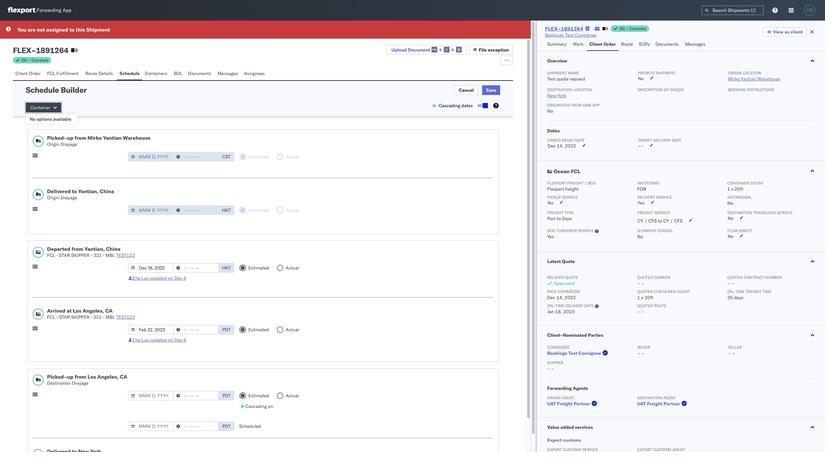 Task type: vqa. For each thing, say whether or not it's contained in the screenshot.


Task type: locate. For each thing, give the bounding box(es) containing it.
2 test123 from the top
[[116, 315, 135, 320]]

1 horizontal spatial schedule
[[120, 71, 140, 76]]

bookings test consignee down flex-1891264 link
[[545, 32, 596, 38]]

container inside container count 1 x 20ft
[[727, 181, 749, 186]]

container for container
[[30, 105, 50, 111]]

1 321 from the top
[[93, 253, 102, 258]]

mmm d, yyyy text field for delivered to yantian, china
[[128, 206, 174, 215]]

321 inside the departed from yantian, china fcl • star skipper • 321 • mbl test123
[[93, 253, 102, 258]]

0 vertical spatial angeles,
[[83, 308, 104, 314]]

1 horizontal spatial mirko
[[728, 76, 740, 82]]

no inside is parent consol no
[[637, 234, 643, 240]]

destination inside destination location new york
[[547, 87, 572, 92]]

mmm d, yyyy text field for departed from yantian, china
[[128, 263, 174, 273]]

MMM D, YYYY text field
[[128, 152, 174, 162], [128, 325, 174, 335]]

dec inside quoted contract number - - rate expiration dec 14, 2022
[[547, 295, 555, 301]]

china inside the departed from yantian, china fcl • star skipper • 321 • mbl test123
[[106, 246, 120, 252]]

up inside picked-up from los angeles, ca destination drayage
[[67, 374, 73, 380]]

1 6 from the top
[[183, 276, 186, 281]]

fcl inside the departed from yantian, china fcl • star skipper • 321 • mbl test123
[[47, 253, 55, 258]]

mirko
[[728, 76, 740, 82], [88, 135, 102, 141]]

freight down origin agent
[[557, 401, 573, 407]]

partner down the destination agent
[[664, 401, 680, 407]]

origin down no options available
[[47, 141, 59, 147]]

route
[[621, 41, 633, 47], [85, 71, 97, 76]]

location inside destination location new york
[[573, 87, 592, 92]]

booking
[[728, 87, 746, 92]]

1 vertical spatial 20ft
[[645, 295, 654, 301]]

origin down "delivered"
[[47, 195, 59, 201]]

1 -- : -- -- text field from the top
[[173, 263, 219, 273]]

on for departed from yantian, china
[[168, 276, 173, 281]]

-- : -- -- text field for hkt
[[173, 263, 219, 273]]

1 uat from the left
[[547, 401, 556, 407]]

picked- inside picked-up from los angeles, ca destination drayage
[[47, 374, 67, 380]]

dec
[[548, 143, 556, 149], [174, 276, 182, 281], [547, 295, 555, 301], [174, 337, 182, 343]]

from inside picked-up from los angeles, ca destination drayage
[[75, 374, 86, 380]]

forwarding inside "link"
[[37, 7, 61, 13]]

0 vertical spatial dg - complete
[[619, 26, 646, 31]]

0 horizontal spatial yantian
[[103, 135, 122, 141]]

3 pdt from the top
[[222, 424, 231, 430]]

bookings test consignee link up work at the top
[[545, 32, 596, 38]]

to inside the delivered to yantian, china origin drayage
[[72, 188, 77, 195]]

time for on-time transit time 35 days
[[735, 289, 745, 294]]

0 vertical spatial shipment
[[86, 26, 110, 33]]

up inside picked-up from mirko yantian warehouse origin drayage
[[67, 135, 73, 141]]

•
[[56, 253, 58, 258], [91, 253, 92, 258], [103, 253, 104, 258], [56, 315, 58, 320], [91, 315, 92, 320], [103, 315, 104, 320]]

freight
[[547, 210, 563, 215], [637, 210, 654, 215], [557, 401, 573, 407], [647, 401, 663, 407]]

6 for departed from yantian, china
[[183, 276, 186, 281]]

to inside freight type port to door
[[557, 216, 561, 222]]

1 horizontal spatial complete
[[629, 26, 646, 31]]

route details
[[85, 71, 113, 76]]

warehouse inside origin location mirko yantian warehouse
[[757, 76, 780, 82]]

drayage inside the delivered to yantian, china origin drayage
[[61, 195, 77, 201]]

sops
[[639, 41, 650, 47]]

container button
[[26, 103, 61, 112]]

0 horizontal spatial x
[[641, 295, 644, 301]]

/
[[585, 181, 587, 186], [645, 218, 647, 224], [670, 218, 673, 224]]

partner down agents
[[574, 401, 590, 407]]

1 horizontal spatial los
[[88, 374, 96, 380]]

2 star from the top
[[59, 315, 70, 320]]

origin up booking
[[728, 71, 742, 75]]

1 horizontal spatial app
[[592, 103, 600, 108]]

1 horizontal spatial shipment
[[547, 71, 567, 75]]

1 up from the top
[[67, 135, 73, 141]]

mbl inside the departed from yantian, china fcl • star skipper • 321 • mbl test123
[[106, 253, 115, 258]]

1 vertical spatial hkt
[[222, 265, 231, 271]]

app right smb
[[592, 103, 600, 108]]

0 vertical spatial test123
[[116, 253, 135, 258]]

1 horizontal spatial 20ft
[[735, 186, 744, 192]]

0 vertical spatial los
[[73, 308, 81, 314]]

builder
[[61, 85, 87, 95]]

fcl left fulfillment
[[47, 71, 55, 76]]

1 up intermodal
[[727, 186, 730, 192]]

2 ella luo updated on dec 6 from the top
[[132, 337, 186, 343]]

no down originates
[[547, 108, 553, 114]]

dg
[[619, 26, 625, 31], [22, 58, 27, 63]]

ella luo updated on dec 6 for arrived at los angeles, ca
[[132, 337, 186, 343]]

app
[[63, 7, 71, 13], [592, 103, 600, 108]]

documents up overview button
[[656, 41, 679, 47]]

time up days
[[735, 289, 745, 294]]

1 vertical spatial luo
[[141, 337, 149, 343]]

route button
[[619, 38, 636, 51]]

1 ella from the top
[[132, 276, 140, 281]]

app up you are not assigned to this shipment
[[63, 7, 71, 13]]

cancel
[[459, 87, 474, 93]]

location
[[743, 71, 761, 75], [573, 87, 592, 92]]

mmm d, yyyy text field for picked-up from los angeles, ca
[[128, 391, 174, 401]]

yes down delivery
[[638, 200, 645, 206]]

contract
[[744, 275, 764, 280]]

forwarding up origin agent
[[547, 386, 572, 392]]

from inside originates from smb app no
[[571, 103, 582, 108]]

drayage for mirko
[[61, 141, 77, 147]]

uat down the destination agent
[[637, 401, 646, 407]]

door
[[562, 216, 572, 222]]

1 vertical spatial documents button
[[185, 68, 215, 80]]

shipment inside "shipment name test quote request"
[[547, 71, 567, 75]]

0 vertical spatial mirko
[[728, 76, 740, 82]]

star down departed
[[59, 253, 70, 258]]

departed from yantian, china fcl • star skipper • 321 • mbl test123
[[47, 246, 135, 258]]

2 mbl from the top
[[106, 315, 115, 320]]

bookings test consignee down nominated
[[547, 351, 601, 356]]

quoted inside quoted container count 1 x 20ft
[[637, 289, 653, 294]]

2 uat from the left
[[637, 401, 646, 407]]

ocean fcl button
[[537, 161, 825, 181]]

0 vertical spatial actual
[[286, 265, 299, 271]]

messages for topmost messages button
[[685, 41, 706, 47]]

1 vertical spatial updated
[[150, 337, 167, 343]]

flex-1891264
[[545, 25, 583, 32]]

date right ready
[[575, 138, 585, 143]]

test down nominated
[[568, 351, 577, 356]]

forwarding agents
[[547, 386, 588, 392]]

1891264 down assigned
[[36, 45, 68, 55]]

2 up from the top
[[67, 374, 73, 380]]

documents button up overview button
[[653, 38, 683, 51]]

client order down flex
[[15, 71, 40, 76]]

14, down cargo ready date
[[557, 143, 564, 149]]

0 horizontal spatial documents
[[188, 71, 211, 76]]

containers button
[[142, 68, 171, 80]]

messages button left assignees
[[215, 68, 241, 80]]

schedule for schedule
[[120, 71, 140, 76]]

2 vertical spatial pdt
[[222, 424, 231, 430]]

drayage for los
[[72, 381, 89, 386]]

/ up parent
[[645, 218, 647, 224]]

dg - complete up the route button
[[619, 26, 646, 31]]

test123 inside the arrived at los angeles, ca fcl • star skipper • 321 • mbl test123
[[116, 315, 135, 320]]

0 horizontal spatial 20ft
[[645, 295, 654, 301]]

location up mirko yantian warehouse link at the top of page
[[743, 71, 761, 75]]

container up intermodal
[[727, 181, 749, 186]]

messages for the left messages button
[[218, 71, 238, 76]]

freight
[[567, 181, 584, 186], [565, 186, 579, 192]]

0 horizontal spatial cfs
[[649, 218, 657, 224]]

dg - complete down the flex - 1891264
[[22, 58, 48, 63]]

2 vertical spatial drayage
[[72, 381, 89, 386]]

shipment
[[656, 71, 676, 75]]

uat freight partner link for origin
[[547, 401, 598, 407]]

complete down the flex - 1891264
[[32, 58, 48, 63]]

details
[[99, 71, 113, 76]]

documents button
[[653, 38, 683, 51], [185, 68, 215, 80]]

x inside quoted container count 1 x 20ft
[[641, 295, 644, 301]]

shipment right this
[[86, 26, 110, 33]]

forwarding for forwarding agents
[[547, 386, 572, 392]]

yantian, inside the departed from yantian, china fcl • star skipper • 321 • mbl test123
[[85, 246, 105, 252]]

1 cfs from the left
[[649, 218, 657, 224]]

2 hkt from the top
[[222, 265, 231, 271]]

1 cy from the left
[[638, 218, 643, 224]]

1 horizontal spatial cascading
[[439, 103, 460, 109]]

origin inside the delivered to yantian, china origin drayage
[[47, 195, 59, 201]]

you
[[17, 26, 26, 33]]

2023
[[563, 309, 575, 315]]

on- for on-time delivery date
[[547, 304, 555, 308]]

flexport. image
[[8, 7, 37, 14]]

uat for origin
[[547, 401, 556, 407]]

-- : -- -- text field for pdt
[[173, 422, 219, 432]]

client-nominated parties button
[[537, 326, 825, 345]]

321
[[93, 253, 102, 258], [93, 315, 102, 320]]

1 horizontal spatial client
[[589, 41, 602, 47]]

flex-
[[545, 25, 561, 32]]

1 vertical spatial shipment
[[547, 71, 567, 75]]

4 mmm d, yyyy text field from the top
[[128, 422, 174, 432]]

0 vertical spatial skipper
[[71, 253, 90, 258]]

agent up value added services button
[[663, 396, 676, 401]]

value added services
[[547, 425, 593, 431]]

3 estimated from the top
[[248, 393, 269, 399]]

1 horizontal spatial cy
[[663, 218, 669, 224]]

x up quoted route - -
[[641, 295, 644, 301]]

0 vertical spatial 321
[[93, 253, 102, 258]]

0 horizontal spatial los
[[73, 308, 81, 314]]

1 uat freight partner from the left
[[547, 401, 590, 407]]

2 flexport from the top
[[547, 186, 564, 192]]

2022 down 'expiration'
[[565, 295, 576, 301]]

cancel button
[[454, 85, 478, 95]]

0 horizontal spatial 1
[[637, 295, 640, 301]]

1 test123 from the top
[[116, 253, 135, 258]]

location inside origin location mirko yantian warehouse
[[743, 71, 761, 75]]

client
[[791, 29, 803, 35]]

to right "delivered"
[[72, 188, 77, 195]]

1 luo from the top
[[141, 276, 149, 281]]

yantian inside picked-up from mirko yantian warehouse origin drayage
[[103, 135, 122, 141]]

file exception button
[[469, 45, 513, 55], [469, 45, 513, 55]]

agents
[[573, 386, 588, 392]]

2 estimated from the top
[[248, 327, 269, 333]]

1 updated from the top
[[150, 276, 167, 281]]

2 agent from the left
[[663, 396, 676, 401]]

uat freight partner down origin agent
[[547, 401, 590, 407]]

0 vertical spatial china
[[100, 188, 114, 195]]

2 6 from the top
[[183, 337, 186, 343]]

2 uat freight partner from the left
[[637, 401, 680, 407]]

client right work button
[[589, 41, 602, 47]]

on- up the jan
[[547, 304, 555, 308]]

0 horizontal spatial client order
[[15, 71, 40, 76]]

complete up sops
[[629, 26, 646, 31]]

fcl
[[47, 71, 55, 76], [571, 168, 580, 175], [47, 253, 55, 258], [47, 315, 55, 320]]

1 vertical spatial 1891264
[[36, 45, 68, 55]]

0 vertical spatial 20ft
[[735, 186, 744, 192]]

1 horizontal spatial yes
[[638, 200, 645, 206]]

1 estimated from the top
[[248, 265, 269, 271]]

1 pdt from the top
[[222, 327, 231, 333]]

order left the route button
[[604, 41, 616, 47]]

2 321 from the top
[[93, 315, 102, 320]]

service
[[562, 195, 578, 200], [656, 195, 672, 200], [777, 210, 793, 215], [578, 229, 594, 233]]

star down at
[[59, 315, 70, 320]]

2 actual from the top
[[286, 327, 299, 333]]

0 vertical spatial flexport
[[547, 181, 566, 186]]

hkt
[[222, 208, 231, 213], [222, 265, 231, 271]]

2022 down ready
[[565, 143, 576, 149]]

test down flex-1891264 link
[[565, 32, 574, 38]]

origin inside origin location mirko yantian warehouse
[[728, 71, 742, 75]]

quote
[[557, 76, 569, 82], [565, 275, 578, 280]]

0 horizontal spatial uat freight partner link
[[547, 401, 598, 407]]

1 vertical spatial ca
[[120, 374, 127, 380]]

destination
[[547, 87, 572, 92], [727, 210, 752, 215], [47, 381, 71, 386], [637, 396, 662, 401]]

0 vertical spatial yantian
[[741, 76, 756, 82]]

1 horizontal spatial client order
[[589, 41, 616, 47]]

bookings up shipper
[[547, 351, 567, 356]]

2 pdt from the top
[[222, 393, 231, 399]]

1 vertical spatial test
[[547, 76, 556, 82]]

test123 inside the departed from yantian, china fcl • star skipper • 321 • mbl test123
[[116, 253, 135, 258]]

turnover
[[557, 229, 577, 233]]

1 vertical spatial picked-
[[47, 374, 67, 380]]

count up intermodal
[[750, 181, 764, 186]]

2 cfs from the left
[[674, 218, 683, 224]]

forwarding app
[[37, 7, 71, 13]]

schedule for schedule builder
[[26, 85, 59, 95]]

1 agent from the left
[[562, 396, 574, 401]]

service right the transload
[[777, 210, 793, 215]]

quoted inside quoted contract number - - rate expiration dec 14, 2022
[[727, 275, 743, 280]]

6
[[183, 276, 186, 281], [183, 337, 186, 343]]

uat
[[547, 401, 556, 407], [637, 401, 646, 407]]

cst
[[222, 154, 231, 160]]

count right container
[[677, 289, 690, 294]]

2 ella luo updated on dec 6 button from the top
[[132, 337, 186, 343]]

yantian,
[[78, 188, 98, 195], [85, 246, 105, 252]]

client order for the client order "button" to the bottom
[[15, 71, 40, 76]]

export customs
[[547, 438, 581, 444]]

0 vertical spatial bookings test consignee link
[[545, 32, 596, 38]]

intermodal
[[727, 195, 752, 200]]

1 vertical spatial 321
[[93, 315, 102, 320]]

quoted inside quoted route - -
[[637, 304, 653, 308]]

date up ocean fcl button
[[672, 138, 681, 143]]

drayage inside picked-up from los angeles, ca destination drayage
[[72, 381, 89, 386]]

updated for arrived at los angeles, ca
[[150, 337, 167, 343]]

1 uat freight partner link from the left
[[547, 401, 598, 407]]

on for arrived at los angeles, ca
[[168, 337, 173, 343]]

20ft inside container count 1 x 20ft
[[735, 186, 744, 192]]

0 vertical spatial on-
[[727, 289, 735, 294]]

0 vertical spatial -- : -- -- text field
[[173, 263, 219, 273]]

test123
[[116, 253, 135, 258], [116, 315, 135, 320]]

2 skipper from the top
[[71, 315, 90, 320]]

uat freight partner link down origin agent
[[547, 401, 598, 407]]

0 vertical spatial ella luo updated on dec 6
[[132, 276, 186, 281]]

1 vertical spatial yantian,
[[85, 246, 105, 252]]

skipper
[[71, 253, 90, 258], [71, 315, 90, 320]]

consignee
[[575, 32, 596, 38], [547, 345, 570, 350], [578, 351, 601, 356]]

freight up port
[[547, 210, 563, 215]]

0 vertical spatial updated
[[150, 276, 167, 281]]

container inside button
[[30, 105, 50, 111]]

ella luo updated on dec 6 button for arrived at los angeles, ca
[[132, 337, 186, 343]]

assignees
[[244, 71, 265, 76]]

1 vertical spatial test123 button
[[116, 315, 135, 320]]

1 partner from the left
[[574, 401, 590, 407]]

2 luo from the top
[[141, 337, 149, 343]]

order down the flex - 1891264
[[29, 71, 40, 76]]

1 ella luo updated on dec 6 from the top
[[132, 276, 186, 281]]

freight up pickup service at top right
[[565, 186, 579, 192]]

1 mmm d, yyyy text field from the top
[[128, 206, 174, 215]]

quoted for quoted carrier - -
[[637, 275, 653, 280]]

angeles,
[[83, 308, 104, 314], [97, 374, 119, 380]]

1 vertical spatial app
[[592, 103, 600, 108]]

1 actual from the top
[[286, 265, 299, 271]]

0 horizontal spatial delivery
[[566, 304, 583, 308]]

3 actual from the top
[[286, 393, 299, 399]]

1 vertical spatial yantian
[[103, 135, 122, 141]]

dg - complete
[[619, 26, 646, 31], [22, 58, 48, 63]]

origin inside picked-up from mirko yantian warehouse origin drayage
[[47, 141, 59, 147]]

2 -- : -- -- text field from the top
[[173, 422, 219, 432]]

dg down flex
[[22, 58, 27, 63]]

0 horizontal spatial cy
[[638, 218, 643, 224]]

cargo
[[547, 138, 561, 143]]

0 vertical spatial client
[[589, 41, 602, 47]]

fcl down arrived
[[47, 315, 55, 320]]

1 vertical spatial los
[[88, 374, 96, 380]]

consignee down client-
[[547, 345, 570, 350]]

added
[[561, 425, 574, 431]]

2 ella from the top
[[132, 337, 140, 343]]

luo for arrived at los angeles, ca
[[141, 337, 149, 343]]

os button
[[803, 3, 817, 18]]

route inside button
[[621, 41, 633, 47]]

quote up approved
[[565, 275, 578, 280]]

1 vertical spatial warehouse
[[123, 135, 150, 141]]

0 horizontal spatial client
[[15, 71, 28, 76]]

on- inside on-time transit time 35 days
[[727, 289, 735, 294]]

20ft
[[735, 186, 744, 192], [645, 295, 654, 301]]

quoted inside quoted carrier - -
[[637, 275, 653, 280]]

3 mmm d, yyyy text field from the top
[[128, 391, 174, 401]]

delivered
[[47, 188, 71, 195]]

1 mbl from the top
[[106, 253, 115, 258]]

consignee down parties
[[578, 351, 601, 356]]

2 mmm d, yyyy text field from the top
[[128, 263, 174, 273]]

destination for destination agent
[[637, 396, 662, 401]]

cascading left dates
[[439, 103, 460, 109]]

2 partner from the left
[[664, 401, 680, 407]]

no inside intermodal no
[[727, 200, 733, 206]]

mirko yantian warehouse link
[[728, 76, 780, 82]]

cfs
[[649, 218, 657, 224], [674, 218, 683, 224]]

1 ella luo updated on dec 6 button from the top
[[132, 276, 186, 281]]

0 vertical spatial ca
[[105, 308, 113, 314]]

schedule inside schedule button
[[120, 71, 140, 76]]

1 up quoted route - -
[[637, 295, 640, 301]]

1 vertical spatial messages button
[[215, 68, 241, 80]]

freight down "ocean fcl"
[[567, 181, 584, 186]]

client order button right work at the top
[[587, 38, 619, 51]]

originates from smb app no
[[547, 103, 600, 114]]

drayage inside picked-up from mirko yantian warehouse origin drayage
[[61, 141, 77, 147]]

date up parties
[[584, 304, 594, 308]]

app inside originates from smb app no
[[592, 103, 600, 108]]

view
[[773, 29, 784, 35]]

schedule up container button
[[26, 85, 59, 95]]

2 picked- from the top
[[47, 374, 67, 380]]

on- up "35"
[[727, 289, 735, 294]]

MMM D, YYYY text field
[[128, 206, 174, 215], [128, 263, 174, 273], [128, 391, 174, 401], [128, 422, 174, 432]]

agent down forwarding agents
[[562, 396, 574, 401]]

los inside picked-up from los angeles, ca destination drayage
[[88, 374, 96, 380]]

flexport
[[547, 181, 566, 186], [547, 186, 564, 192]]

0 vertical spatial quote
[[557, 76, 569, 82]]

2 uat freight partner link from the left
[[637, 401, 689, 407]]

seller - -
[[728, 345, 742, 356]]

approved
[[554, 281, 575, 287]]

messages left assignees
[[218, 71, 238, 76]]

location down request
[[573, 87, 592, 92]]

summary
[[547, 41, 567, 47]]

1891264
[[561, 25, 583, 32], [36, 45, 68, 55]]

uat freight partner down the destination agent
[[637, 401, 680, 407]]

1 horizontal spatial documents
[[656, 41, 679, 47]]

yantian, inside the delivered to yantian, china origin drayage
[[78, 188, 98, 195]]

flexport down ocean
[[547, 181, 566, 186]]

0 vertical spatial container
[[30, 105, 50, 111]]

1 star from the top
[[59, 253, 70, 258]]

client order right work button
[[589, 41, 616, 47]]

client for the rightmost the client order "button"
[[589, 41, 602, 47]]

2 updated from the top
[[150, 337, 167, 343]]

upload document
[[391, 47, 430, 53]]

fcl down departed
[[47, 253, 55, 258]]

cargo ready date
[[547, 138, 585, 143]]

0 vertical spatial app
[[63, 7, 71, 13]]

1 vertical spatial flexport
[[547, 186, 564, 192]]

1 vertical spatial up
[[67, 374, 73, 380]]

route inside button
[[85, 71, 97, 76]]

test123 button
[[116, 253, 135, 258], [116, 315, 135, 320]]

up for mirko
[[67, 135, 73, 141]]

yantian inside origin location mirko yantian warehouse
[[741, 76, 756, 82]]

-- : -- -- text field
[[173, 152, 219, 162], [173, 206, 219, 215], [173, 325, 219, 335], [173, 391, 219, 401]]

0 vertical spatial pdt
[[222, 327, 231, 333]]

ca inside picked-up from los angeles, ca destination drayage
[[120, 374, 127, 380]]

is
[[637, 229, 641, 233]]

cascading up scheduled
[[245, 404, 267, 410]]

quote down name
[[557, 76, 569, 82]]

x up intermodal
[[731, 186, 734, 192]]

0 horizontal spatial /
[[585, 181, 587, 186]]

app inside "link"
[[63, 7, 71, 13]]

0 horizontal spatial documents button
[[185, 68, 215, 80]]

ca inside the arrived at los angeles, ca fcl • star skipper • 321 • mbl test123
[[105, 308, 113, 314]]

1 horizontal spatial x
[[731, 186, 734, 192]]

china for departed from yantian, china
[[106, 246, 120, 252]]

instructions
[[747, 87, 775, 92]]

warehouse inside picked-up from mirko yantian warehouse origin drayage
[[123, 135, 150, 141]]

no down is
[[637, 234, 643, 240]]

view as client
[[773, 29, 803, 35]]

1 flexport from the top
[[547, 181, 566, 186]]

0 vertical spatial ella
[[132, 276, 140, 281]]

pdt
[[222, 327, 231, 333], [222, 393, 231, 399], [222, 424, 231, 430]]

1 vertical spatial 14,
[[557, 295, 564, 301]]

1 test123 button from the top
[[116, 253, 135, 258]]

forwarding up "not"
[[37, 7, 61, 13]]

/ left bco
[[585, 181, 587, 186]]

1 vertical spatial test123
[[116, 315, 135, 320]]

0 horizontal spatial cascading
[[245, 404, 267, 410]]

quoted down quoted carrier - -
[[637, 289, 653, 294]]

seller
[[728, 345, 742, 350]]

quoted left contract
[[727, 275, 743, 280]]

uat down origin agent
[[547, 401, 556, 407]]

0 vertical spatial 1
[[727, 186, 730, 192]]

destination for destination location new york
[[547, 87, 572, 92]]

exception
[[488, 47, 509, 53]]

1 vertical spatial client order
[[15, 71, 40, 76]]

1 vertical spatial 2022
[[565, 295, 576, 301]]

china inside the delivered to yantian, china origin drayage
[[100, 188, 114, 195]]

freight service
[[637, 210, 670, 215]]

0 vertical spatial delivery
[[653, 138, 671, 143]]

client order button
[[587, 38, 619, 51], [13, 68, 45, 80]]

None checkbox
[[478, 104, 487, 107]]

time for on-time delivery date
[[555, 304, 565, 308]]

0 vertical spatial star
[[59, 253, 70, 258]]

1 picked- from the top
[[47, 135, 67, 141]]

0 vertical spatial messages button
[[683, 38, 709, 51]]

20ft up quoted route - -
[[645, 295, 654, 301]]

2 test123 button from the top
[[116, 315, 135, 320]]

uat freight partner link down the destination agent
[[637, 401, 689, 407]]

cy
[[638, 218, 643, 224], [663, 218, 669, 224]]

buyer
[[638, 345, 650, 350]]

container up options
[[30, 105, 50, 111]]

quote inside "shipment name test quote request"
[[557, 76, 569, 82]]

20ft up intermodal
[[735, 186, 744, 192]]

cy down the service
[[663, 218, 669, 224]]

partner for origin agent
[[574, 401, 590, 407]]

cy up is
[[638, 218, 643, 224]]

1 skipper from the top
[[71, 253, 90, 258]]

angeles, inside picked-up from los angeles, ca destination drayage
[[97, 374, 119, 380]]

actual for arrived at los angeles, ca
[[286, 327, 299, 333]]

containers
[[145, 71, 167, 76]]

destination inside picked-up from los angeles, ca destination drayage
[[47, 381, 71, 386]]

1 mmm d, yyyy text field from the top
[[128, 152, 174, 162]]

0 horizontal spatial uat
[[547, 401, 556, 407]]

no
[[638, 76, 644, 82], [547, 108, 553, 114], [30, 116, 36, 122], [548, 200, 553, 206], [727, 200, 733, 206], [728, 216, 734, 221], [728, 234, 734, 239], [637, 234, 643, 240]]

1 vertical spatial ella
[[132, 337, 140, 343]]

2 mmm d, yyyy text field from the top
[[128, 325, 174, 335]]

-- : -- -- text field
[[173, 263, 219, 273], [173, 422, 219, 432]]

14,
[[557, 143, 564, 149], [557, 295, 564, 301]]

shipment down the overview
[[547, 71, 567, 75]]

picked- inside picked-up from mirko yantian warehouse origin drayage
[[47, 135, 67, 141]]

service
[[655, 210, 670, 215]]

14, inside quoted contract number - - rate expiration dec 14, 2022
[[557, 295, 564, 301]]

quoted left carrier
[[637, 275, 653, 280]]

1 vertical spatial -- : -- -- text field
[[173, 422, 219, 432]]

bookings down flex-
[[545, 32, 564, 38]]

1 vertical spatial messages
[[218, 71, 238, 76]]

x inside container count 1 x 20ft
[[731, 186, 734, 192]]

agent for origin agent
[[562, 396, 574, 401]]



Task type: describe. For each thing, give the bounding box(es) containing it.
1 vertical spatial delivery
[[566, 304, 583, 308]]

1 inside container count 1 x 20ft
[[727, 186, 730, 192]]

luo for departed from yantian, china
[[141, 276, 149, 281]]

on-time transit time 35 days
[[727, 289, 772, 301]]

0 vertical spatial dg
[[619, 26, 625, 31]]

1 vertical spatial bookings test consignee link
[[547, 350, 610, 357]]

count inside quoted container count 1 x 20ft
[[677, 289, 690, 294]]

0 horizontal spatial messages button
[[215, 68, 241, 80]]

bco
[[588, 181, 596, 186]]

latest quote button
[[537, 252, 825, 271]]

latest
[[547, 259, 561, 265]]

fob
[[637, 186, 646, 192]]

from inside the departed from yantian, china fcl • star skipper • 321 • mbl test123
[[72, 246, 83, 252]]

no down pickup
[[548, 200, 553, 206]]

1 horizontal spatial dg - complete
[[619, 26, 646, 31]]

type
[[565, 210, 574, 215]]

18,
[[555, 309, 562, 315]]

options
[[37, 116, 52, 122]]

1 vertical spatial consignee
[[547, 345, 570, 350]]

4 -- : -- -- text field from the top
[[173, 391, 219, 401]]

cy / cfs to cy / cfs
[[638, 218, 683, 224]]

to down the service
[[658, 218, 662, 224]]

location for yantian
[[743, 71, 761, 75]]

uat freight partner for destination
[[637, 401, 680, 407]]

service right turnover
[[578, 229, 594, 233]]

0 horizontal spatial dg
[[22, 58, 27, 63]]

updated for departed from yantian, china
[[150, 276, 167, 281]]

0 vertical spatial bookings
[[545, 32, 564, 38]]

0 vertical spatial order
[[604, 41, 616, 47]]

destination agent
[[637, 396, 676, 401]]

fcl inside 'fcl fulfillment' button
[[47, 71, 55, 76]]

Search Shipments (/) text field
[[702, 5, 764, 15]]

yantian, for to
[[78, 188, 98, 195]]

uat freight partner for origin
[[547, 401, 590, 407]]

overview button
[[537, 51, 825, 71]]

route for route
[[621, 41, 633, 47]]

export
[[547, 438, 562, 444]]

container
[[654, 289, 676, 294]]

--
[[638, 143, 644, 149]]

1 vertical spatial client order button
[[13, 68, 45, 80]]

0 vertical spatial freight
[[567, 181, 584, 186]]

1 horizontal spatial /
[[645, 218, 647, 224]]

0 vertical spatial complete
[[629, 26, 646, 31]]

/ inside the flexport freight / bco flexport freight
[[585, 181, 587, 186]]

test inside "shipment name test quote request"
[[547, 76, 556, 82]]

flow
[[727, 229, 738, 233]]

route details button
[[83, 68, 117, 80]]

fcl fulfillment
[[47, 71, 79, 76]]

0 vertical spatial documents button
[[653, 38, 683, 51]]

target
[[638, 138, 652, 143]]

from inside picked-up from mirko yantian warehouse origin drayage
[[75, 135, 86, 141]]

scheduled
[[239, 424, 261, 430]]

1 hkt from the top
[[222, 208, 231, 213]]

on- for on-time transit time 35 days
[[727, 289, 735, 294]]

location for york
[[573, 87, 592, 92]]

flow direct
[[727, 229, 752, 233]]

1 vertical spatial dg - complete
[[22, 58, 48, 63]]

0 vertical spatial test
[[565, 32, 574, 38]]

flex - 1891264
[[13, 45, 68, 55]]

quoted for quoted contract number - - rate expiration dec 14, 2022
[[727, 275, 743, 280]]

container for container count 1 x 20ft
[[727, 181, 749, 186]]

up for los
[[67, 374, 73, 380]]

shipment name test quote request
[[547, 71, 585, 82]]

2 vertical spatial test
[[568, 351, 577, 356]]

1 inside quoted container count 1 x 20ft
[[637, 295, 640, 301]]

view as client button
[[763, 27, 807, 37]]

2 vertical spatial on
[[268, 404, 273, 410]]

direct
[[739, 229, 752, 233]]

route for route details
[[85, 71, 97, 76]]

arrived at los angeles, ca fcl • star skipper • 321 • mbl test123
[[47, 308, 135, 320]]

6 for arrived at los angeles, ca
[[183, 337, 186, 343]]

ella for departed from yantian, china
[[132, 276, 140, 281]]

doc
[[547, 229, 556, 233]]

departed
[[47, 246, 70, 252]]

actual for departed from yantian, china
[[286, 265, 299, 271]]

estimated for departed from yantian, china
[[248, 265, 269, 271]]

of
[[664, 87, 669, 92]]

uat for destination
[[637, 401, 646, 407]]

mirko inside origin location mirko yantian warehouse
[[728, 76, 740, 82]]

booking instructions
[[728, 87, 775, 92]]

2 -- : -- -- text field from the top
[[173, 206, 219, 215]]

flex-1891264 link
[[545, 25, 583, 32]]

available
[[53, 116, 71, 122]]

to left this
[[69, 26, 74, 33]]

sops button
[[636, 38, 653, 51]]

20ft inside quoted container count 1 x 20ft
[[645, 295, 654, 301]]

incoterms
[[637, 181, 660, 186]]

test123 button for arrived at los angeles, ca
[[116, 315, 135, 320]]

quoted carrier - -
[[637, 275, 670, 287]]

1 vertical spatial freight
[[565, 186, 579, 192]]

2022 inside quoted contract number - - rate expiration dec 14, 2022
[[565, 295, 576, 301]]

35
[[727, 295, 733, 301]]

parties
[[588, 333, 603, 338]]

uat freight partner link for destination
[[637, 401, 689, 407]]

quoted for quoted route - -
[[637, 304, 653, 308]]

destination transload service
[[727, 210, 793, 215]]

file exception
[[479, 47, 509, 53]]

fcl inside the arrived at los angeles, ca fcl • star skipper • 321 • mbl test123
[[47, 315, 55, 320]]

2 vertical spatial consignee
[[578, 351, 601, 356]]

1 vertical spatial yes
[[547, 234, 554, 240]]

2 cy from the left
[[663, 218, 669, 224]]

china for delivered to yantian, china
[[100, 188, 114, 195]]

star inside the arrived at los angeles, ca fcl • star skipper • 321 • mbl test123
[[59, 315, 70, 320]]

0 vertical spatial consignee
[[575, 32, 596, 38]]

assignees button
[[241, 68, 269, 80]]

picked-up from mirko yantian warehouse origin drayage
[[47, 135, 150, 147]]

date for dec 14, 2022
[[575, 138, 585, 143]]

0 horizontal spatial shipment
[[86, 26, 110, 33]]

0 vertical spatial 1891264
[[561, 25, 583, 32]]

buyer - -
[[638, 345, 650, 356]]

picked- for picked-up from mirko yantian warehouse
[[47, 135, 67, 141]]

0 vertical spatial yes
[[638, 200, 645, 206]]

destination for destination transload service
[[727, 210, 752, 215]]

expiration
[[558, 289, 580, 294]]

incoterms fob
[[637, 181, 660, 192]]

1 vertical spatial quote
[[565, 275, 578, 280]]

agent for destination agent
[[663, 396, 676, 401]]

priority
[[638, 71, 655, 75]]

ocean
[[554, 168, 570, 175]]

freight down delivery
[[637, 210, 654, 215]]

destination location new york
[[547, 87, 592, 99]]

0 vertical spatial 14,
[[557, 143, 564, 149]]

priority shipment
[[638, 71, 676, 75]]

0 vertical spatial 2022
[[565, 143, 576, 149]]

picked-up from los angeles, ca destination drayage
[[47, 374, 127, 386]]

origin down forwarding agents
[[547, 396, 561, 401]]

value added services button
[[537, 418, 825, 437]]

no down priority
[[638, 76, 644, 82]]

cascading for cascading dates
[[439, 103, 460, 109]]

description
[[638, 87, 663, 92]]

321 inside the arrived at los angeles, ca fcl • star skipper • 321 • mbl test123
[[93, 315, 102, 320]]

customs
[[563, 438, 581, 444]]

transload
[[753, 210, 776, 215]]

3 -- : -- -- text field from the top
[[173, 325, 219, 335]]

no inside originates from smb app no
[[547, 108, 553, 114]]

2 horizontal spatial time
[[763, 289, 772, 294]]

partner for destination agent
[[664, 401, 680, 407]]

save button
[[482, 85, 500, 95]]

no down flow
[[728, 234, 734, 239]]

fcl inside ocean fcl button
[[571, 168, 580, 175]]

doc turnover service
[[547, 229, 594, 233]]

ocean fcl
[[554, 168, 580, 175]]

dates
[[547, 128, 560, 134]]

pdt for arrived at los angeles, ca
[[222, 327, 231, 333]]

0 horizontal spatial complete
[[32, 58, 48, 63]]

latest quote
[[547, 259, 575, 265]]

yantian, for from
[[85, 246, 105, 252]]

service up the service
[[656, 195, 672, 200]]

1 horizontal spatial client order button
[[587, 38, 619, 51]]

2 horizontal spatial /
[[670, 218, 673, 224]]

fcl fulfillment button
[[45, 68, 83, 80]]

delivery
[[637, 195, 655, 200]]

angeles, inside the arrived at los angeles, ca fcl • star skipper • 321 • mbl test123
[[83, 308, 104, 314]]

date for --
[[672, 138, 681, 143]]

1 vertical spatial bookings test consignee
[[547, 351, 601, 356]]

0 vertical spatial bookings test consignee
[[545, 32, 596, 38]]

carrier
[[654, 275, 670, 280]]

freight inside freight type port to door
[[547, 210, 563, 215]]

cascading dates
[[439, 103, 473, 109]]

test123 button for departed from yantian, china
[[116, 253, 135, 258]]

shipper - -
[[547, 361, 563, 372]]

1 vertical spatial bookings
[[547, 351, 567, 356]]

upload
[[391, 47, 407, 53]]

fulfillment
[[56, 71, 79, 76]]

1 -- : -- -- text field from the top
[[173, 152, 219, 162]]

goods
[[670, 87, 684, 92]]

quoted for quoted container count 1 x 20ft
[[637, 289, 653, 294]]

mbl inside the arrived at los angeles, ca fcl • star skipper • 321 • mbl test123
[[106, 315, 115, 320]]

origin agent
[[547, 396, 574, 401]]

los inside the arrived at los angeles, ca fcl • star skipper • 321 • mbl test123
[[73, 308, 81, 314]]

consol
[[658, 229, 673, 233]]

ella luo updated on dec 6 for departed from yantian, china
[[132, 276, 186, 281]]

no up flow
[[728, 216, 734, 221]]

name
[[568, 71, 579, 75]]

forwarding for forwarding app
[[37, 7, 61, 13]]

client order for the rightmost the client order "button"
[[589, 41, 616, 47]]

0 horizontal spatial order
[[29, 71, 40, 76]]

quoted route - -
[[637, 304, 667, 315]]

client-nominated parties
[[547, 333, 603, 338]]

ella for arrived at los angeles, ca
[[132, 337, 140, 343]]

service down the flexport freight / bco flexport freight
[[562, 195, 578, 200]]

picked- for picked-up from los angeles, ca
[[47, 374, 67, 380]]

count inside container count 1 x 20ft
[[750, 181, 764, 186]]

jan
[[547, 309, 554, 315]]

originates
[[547, 103, 570, 108]]

smb
[[583, 103, 591, 108]]

related
[[547, 275, 564, 280]]

related quote
[[547, 275, 578, 280]]

skipper inside the arrived at los angeles, ca fcl • star skipper • 321 • mbl test123
[[71, 315, 90, 320]]

transit
[[746, 289, 762, 294]]

client for the client order "button" to the bottom
[[15, 71, 28, 76]]

cascading for cascading on
[[245, 404, 267, 410]]

bol button
[[171, 68, 185, 80]]

skipper inside the departed from yantian, china fcl • star skipper • 321 • mbl test123
[[71, 253, 90, 258]]

estimated for arrived at los angeles, ca
[[248, 327, 269, 333]]

no left options
[[30, 116, 36, 122]]

0 horizontal spatial 1891264
[[36, 45, 68, 55]]

star inside the departed from yantian, china fcl • star skipper • 321 • mbl test123
[[59, 253, 70, 258]]

mirko inside picked-up from mirko yantian warehouse origin drayage
[[88, 135, 102, 141]]

freight down the destination agent
[[647, 401, 663, 407]]

ella luo updated on dec 6 button for departed from yantian, china
[[132, 276, 186, 281]]

no options available
[[30, 116, 71, 122]]

days
[[734, 295, 744, 301]]

pdt for picked-up from los angeles, ca
[[222, 393, 231, 399]]

parent
[[642, 229, 657, 233]]

quote
[[562, 259, 575, 265]]

number
[[765, 275, 782, 280]]

document
[[408, 47, 430, 53]]

save
[[486, 87, 496, 93]]



